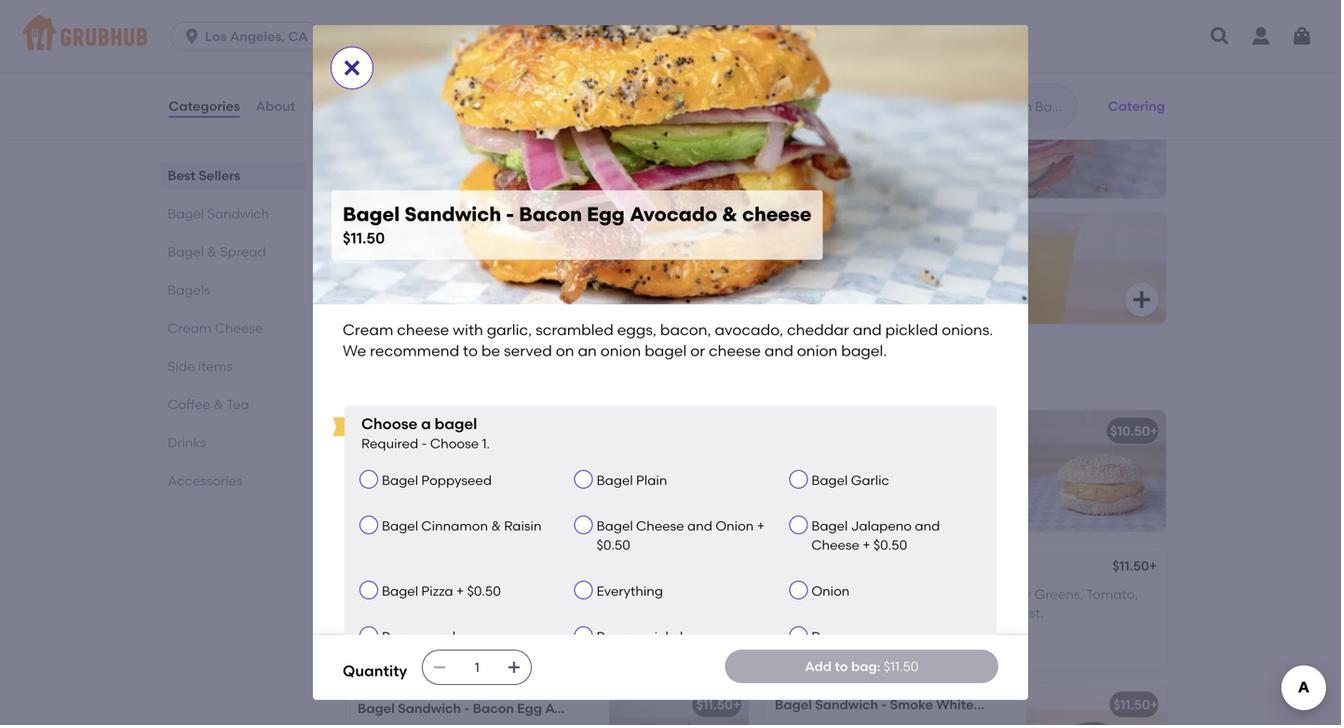 Task type: vqa. For each thing, say whether or not it's contained in the screenshot.
bacon,
yes



Task type: describe. For each thing, give the bounding box(es) containing it.
be inside cream cheese with garlic, scrambled eggs, bacon, avocado, cheddar and pickled onions. we recommend to be served on an onion bagel or cheese and onion bagel.
[[482, 342, 501, 360]]

and inside bagel cheese and onion + $0.50
[[688, 519, 713, 535]]

$13.50
[[862, 159, 901, 175]]

tomato, inside 'cream cheese veggie with pickled veggies, tomato, pickled onions, cucumber.'
[[413, 606, 465, 622]]

avocado...
[[548, 263, 616, 279]]

& inside best seller bagel sandwich - bacon egg avocado & cheese
[[606, 701, 616, 717]]

los angeles, ca button
[[171, 21, 328, 51]]

- for own
[[464, 424, 470, 439]]

catering button
[[1100, 86, 1174, 127]]

best sellers
[[168, 168, 241, 184]]

garlic, for served
[[487, 321, 532, 339]]

cheese inside cream cheese with garlic, scrambled eggs, cheddar cheese. we recommend to be served on our everything bagel
[[822, 450, 868, 466]]

eggs, for cheddar
[[846, 469, 881, 485]]

coffee & tea
[[168, 397, 249, 413]]

bag:
[[852, 659, 881, 675]]

best for best sellers most ordered on grubhub
[[343, 29, 386, 53]]

bagel for bagel sandwich - bacon egg avocado... $11.50 +
[[361, 263, 398, 279]]

bagel for bagel sandwich - bacon egg avocado & cheese $11.50
[[343, 203, 400, 226]]

everything
[[597, 584, 663, 599]]

cheese for cream cheese
[[215, 321, 263, 336]]

best for best seller bagel sandwich - bacon egg avocado & cheese
[[369, 678, 393, 692]]

categories
[[169, 98, 240, 114]]

egg for avocado
[[587, 203, 625, 226]]

served inside cream cheese with garlic, scrambled eggs, cheddar cheese. we recommend to be served on our everything bagel
[[915, 488, 957, 504]]

categories button
[[168, 73, 241, 140]]

bagel inside best seller bagel sandwich - bacon egg avocado & cheese
[[358, 701, 395, 717]]

bagel & spread
[[168, 244, 266, 260]]

bagel sandwich
[[168, 206, 269, 222]]

most
[[343, 55, 373, 71]]

side
[[168, 359, 195, 375]]

bacon for avocado...
[[476, 263, 517, 279]]

garlic, for bagel
[[901, 450, 940, 466]]

poppy
[[382, 630, 422, 645]]

an
[[578, 342, 597, 360]]

bagel for bagel jalapeno and cheese
[[812, 519, 848, 535]]

bagel poppyseed
[[382, 473, 492, 489]]

$10.50 +
[[1111, 424, 1159, 439]]

rye
[[812, 630, 835, 645]]

los angeles, ca
[[205, 28, 308, 44]]

poppy seed
[[382, 630, 456, 645]]

cream cheese veggie with pickled veggies, tomato, pickled onions, cucumber. button
[[347, 548, 749, 669]]

2 onion from the left
[[797, 342, 838, 360]]

los
[[205, 28, 227, 44]]

1 onion from the left
[[601, 342, 641, 360]]

bagel sandwich - bacon egg avocado... $11.50 +
[[361, 263, 616, 301]]

your
[[508, 424, 536, 439]]

iced
[[862, 263, 890, 279]]

on inside cream cheese with garlic, scrambled eggs, bacon, avocado, cheddar and pickled onions. we recommend to be served on an onion bagel or cheese and onion bagel.
[[556, 342, 575, 360]]

quantity
[[343, 662, 407, 681]]

to inside cream cheese with garlic, scrambled eggs, bacon, avocado, cheddar and pickled onions. we recommend to be served on an onion bagel or cheese and onion bagel.
[[463, 342, 478, 360]]

sandwich for avocado...
[[401, 263, 464, 279]]

bagel sandwich - bacon egg avocado & cheese image
[[609, 685, 749, 726]]

recommend inside cream cheese with garlic, scrambled eggs, bacon, avocado, cheddar and pickled onions. we recommend to be served on an onion bagel or cheese and onion bagel.
[[370, 342, 460, 360]]

cheese.
[[941, 469, 990, 485]]

0 horizontal spatial pickled
[[468, 606, 513, 622]]

breast.
[[1000, 606, 1044, 622]]

1 horizontal spatial to
[[835, 659, 848, 675]]

about button
[[255, 73, 296, 140]]

and down avocado, on the top of page
[[765, 342, 794, 360]]

add
[[805, 659, 832, 675]]

$10.50
[[1111, 424, 1151, 439]]

own
[[539, 424, 569, 439]]

poppyseed
[[422, 473, 492, 489]]

onions, inside 'cream cheese veggie with pickled veggies, tomato, pickled onions, cucumber.'
[[516, 606, 564, 622]]

+ $0.50
[[863, 538, 908, 553]]

1 horizontal spatial choose
[[430, 436, 479, 452]]

or
[[691, 342, 706, 360]]

search icon image
[[901, 95, 923, 117]]

bagel inside cream cheese with garlic, scrambled eggs, cheddar cheese. we recommend to be served on our everything bagel
[[845, 507, 882, 523]]

ca
[[288, 28, 308, 44]]

we inside cream cheese with garlic, scrambled eggs, bacon, avocado, cheddar and pickled onions. we recommend to be served on an onion bagel or cheese and onion bagel.
[[343, 342, 366, 360]]

about
[[256, 98, 295, 114]]

grubhub
[[449, 55, 506, 71]]

best seller bagel sandwich - bacon egg avocado & cheese
[[358, 678, 665, 717]]

reviews button
[[310, 73, 364, 140]]

seed
[[425, 630, 456, 645]]

bacon,
[[661, 321, 712, 339]]

bagel jalapeno and cheese
[[812, 519, 940, 553]]

cream cheese veggie with pickled veggies, tomato, pickled onions, cucumber.
[[358, 587, 574, 641]]

white
[[937, 698, 974, 713]]

served inside cream cheese with garlic, scrambled eggs, bacon, avocado, cheddar and pickled onions. we recommend to be served on an onion bagel or cheese and onion bagel.
[[504, 342, 552, 360]]

eggs, for bacon,
[[618, 321, 657, 339]]

cream cheese with dijon mustard, baby greens, tomato, pickled onions, brie cheese, turkey breast.
[[775, 587, 1139, 622]]

recommend inside cream cheese with garlic, scrambled eggs, cheddar cheese. we recommend to be served on our everything bagel
[[799, 488, 877, 504]]

cheese inside "bagel sandwich - bacon egg avocado & cheese $11.50"
[[743, 203, 812, 226]]

tea inside iced tea $4.50
[[893, 263, 916, 279]]

bagel for bagel & spread
[[168, 244, 204, 260]]

- inside best seller bagel sandwich - bacon egg avocado & cheese
[[464, 701, 470, 717]]

with for bagel
[[871, 450, 897, 466]]

plain
[[636, 473, 668, 489]]

bagel for bagel pizza + $0.50
[[382, 584, 418, 599]]

bagel pizza + $0.50
[[382, 584, 501, 599]]

cinnamon
[[422, 519, 488, 535]]

$11.50 inside bagel sandwich - bacon egg avocado... $11.50 +
[[361, 285, 397, 301]]

cream cheese with garlic, scrambled eggs, cheddar cheese. we recommend to be served on our everything bagel
[[775, 450, 1001, 523]]

angeles,
[[230, 28, 285, 44]]

bagel sandwich - smoke white fish salad image
[[1027, 685, 1167, 726]]

cucumber.
[[358, 625, 428, 641]]

cheese for cream cheese with dijon mustard, baby greens, tomato, pickled onions, brie cheese, turkey breast.
[[822, 587, 871, 603]]

best sellers most ordered on grubhub
[[343, 29, 506, 71]]

on inside the best sellers most ordered on grubhub
[[430, 55, 446, 71]]

- inside choose a bagel required - choose 1.
[[422, 436, 427, 452]]

pickled
[[886, 321, 939, 339]]

onions.
[[942, 321, 994, 339]]

jalapeno
[[851, 519, 912, 535]]

onions, inside cream cheese with dijon mustard, baby greens, tomato, pickled onions, brie cheese, turkey breast.
[[824, 606, 872, 622]]

bagel garlic
[[812, 473, 890, 489]]

$4.50
[[862, 285, 896, 301]]

egg inside best seller bagel sandwich - bacon egg avocado & cheese
[[517, 701, 542, 717]]

1.
[[482, 436, 490, 452]]

choose a bagel required - choose 1.
[[362, 415, 490, 452]]

avocado,
[[715, 321, 784, 339]]

bagel sandwich - bacon egg avocado & cheese $11.50
[[343, 203, 812, 247]]

bagel for bagel cheese and onion + $0.50
[[597, 519, 633, 535]]

be inside cream cheese with garlic, scrambled eggs, cheddar cheese. we recommend to be served on our everything bagel
[[896, 488, 912, 504]]

coffee
[[168, 397, 211, 413]]

ordered
[[376, 55, 427, 71]]

garlic
[[851, 473, 890, 489]]

iced tea $4.50
[[862, 263, 916, 301]]



Task type: locate. For each thing, give the bounding box(es) containing it.
- for avocado...
[[467, 263, 473, 279]]

2 horizontal spatial $0.50
[[874, 538, 908, 553]]

0 horizontal spatial recommend
[[370, 342, 460, 360]]

bagel sandwich - smoke white fish salad
[[775, 698, 1042, 713]]

bagel for bagel sandwich
[[168, 206, 204, 222]]

1 horizontal spatial be
[[896, 488, 912, 504]]

with right veggie
[[499, 587, 526, 603]]

bacon left avocado...
[[476, 263, 517, 279]]

onion left everything
[[716, 519, 754, 535]]

cheese down everything
[[812, 538, 860, 553]]

0 vertical spatial tea
[[893, 263, 916, 279]]

veggie
[[453, 587, 496, 603]]

items
[[198, 359, 233, 375]]

2 horizontal spatial pickled
[[775, 606, 821, 622]]

1 vertical spatial with
[[871, 450, 897, 466]]

0 horizontal spatial bagel
[[435, 415, 477, 433]]

eggs, inside cream cheese with garlic, scrambled eggs, cheddar cheese. we recommend to be served on our everything bagel
[[846, 469, 881, 485]]

and
[[853, 321, 882, 339], [765, 342, 794, 360], [688, 519, 713, 535], [915, 519, 940, 535]]

bagel inside bagel cheese and onion + $0.50
[[597, 519, 633, 535]]

with inside 'cream cheese veggie with pickled veggies, tomato, pickled onions, cucumber.'
[[499, 587, 526, 603]]

bagel sandwich - veggie image
[[609, 548, 749, 669]]

with
[[453, 321, 483, 339], [871, 450, 897, 466], [499, 587, 526, 603]]

served left the an
[[504, 342, 552, 360]]

veggies,
[[358, 606, 410, 622]]

0 vertical spatial recommend
[[370, 342, 460, 360]]

1 horizontal spatial we
[[775, 488, 796, 504]]

bacon up avocado...
[[519, 203, 582, 226]]

2 vertical spatial bacon
[[473, 701, 514, 717]]

bagel inside "bagel sandwich - bacon egg avocado & cheese $11.50"
[[343, 203, 400, 226]]

+ inside bagel sandwich - bacon egg avocado... $11.50 +
[[397, 285, 405, 301]]

1 vertical spatial recommend
[[799, 488, 877, 504]]

with
[[874, 587, 903, 603]]

1 horizontal spatial onions,
[[824, 606, 872, 622]]

1 horizontal spatial onion
[[812, 584, 850, 599]]

1 vertical spatial tomato,
[[413, 606, 465, 622]]

1 vertical spatial egg
[[520, 263, 545, 279]]

1 vertical spatial eggs,
[[846, 469, 881, 485]]

cheese inside bagel cheese and onion + $0.50
[[636, 519, 685, 535]]

cream for we
[[343, 321, 394, 339]]

0 vertical spatial we
[[343, 342, 366, 360]]

cream inside cream cheese with dijon mustard, baby greens, tomato, pickled onions, brie cheese, turkey breast.
[[775, 587, 819, 603]]

dijon
[[906, 587, 938, 603]]

0 horizontal spatial cheddar
[[787, 321, 850, 339]]

mustard,
[[941, 587, 997, 603]]

egg inside "bagel sandwich - bacon egg avocado & cheese $11.50"
[[587, 203, 625, 226]]

onion up rye
[[812, 584, 850, 599]]

choose
[[362, 415, 418, 433], [430, 436, 479, 452]]

with for served
[[453, 321, 483, 339]]

and up bagel.
[[853, 321, 882, 339]]

greens,
[[1035, 587, 1084, 603]]

garlic, inside cream cheese with garlic, scrambled eggs, cheddar cheese. we recommend to be served on our everything bagel
[[901, 450, 940, 466]]

0 horizontal spatial garlic,
[[487, 321, 532, 339]]

1 onions, from the left
[[516, 606, 564, 622]]

add to bag: $11.50
[[805, 659, 919, 675]]

lox
[[977, 137, 1003, 153]]

0 horizontal spatial avocado
[[545, 701, 603, 717]]

spread
[[220, 244, 266, 260]]

0 horizontal spatial onions,
[[516, 606, 564, 622]]

cheese inside cream cheese with dijon mustard, baby greens, tomato, pickled onions, brie cheese, turkey breast.
[[822, 587, 871, 603]]

1 vertical spatial be
[[896, 488, 912, 504]]

choose left the 1.
[[430, 436, 479, 452]]

accessories
[[168, 473, 243, 489]]

- inside bagel sandwich - lox $13.50 +
[[968, 137, 974, 153]]

0 vertical spatial choose
[[362, 415, 418, 433]]

bagel
[[862, 137, 899, 153], [343, 203, 400, 226], [168, 206, 204, 222], [168, 244, 204, 260], [361, 263, 398, 279], [358, 424, 395, 439], [382, 473, 418, 489], [597, 473, 633, 489], [812, 473, 848, 489], [382, 519, 418, 535], [597, 519, 633, 535], [812, 519, 848, 535], [382, 584, 418, 599], [775, 698, 812, 713], [358, 701, 395, 717]]

1 vertical spatial on
[[556, 342, 575, 360]]

- inside bagel sandwich - bacon egg avocado... $11.50 +
[[467, 263, 473, 279]]

0 vertical spatial scrambled
[[536, 321, 614, 339]]

cheese inside 'bagel jalapeno and cheese'
[[812, 538, 860, 553]]

2 horizontal spatial with
[[871, 450, 897, 466]]

sandwich for +
[[902, 137, 965, 153]]

seller
[[396, 678, 426, 692]]

bagel inside bagel sandwich - lox $13.50 +
[[862, 137, 899, 153]]

cheese up the items
[[215, 321, 263, 336]]

1 horizontal spatial garlic,
[[901, 450, 940, 466]]

our
[[980, 488, 1001, 504]]

scrambled
[[536, 321, 614, 339], [775, 469, 843, 485]]

- for avocado
[[506, 203, 515, 226]]

bacon inside "bagel sandwich - bacon egg avocado & cheese $11.50"
[[519, 203, 582, 226]]

0 vertical spatial eggs,
[[618, 321, 657, 339]]

sellers inside the best sellers most ordered on grubhub
[[391, 29, 456, 53]]

0 vertical spatial avocado
[[630, 203, 718, 226]]

$0.50
[[597, 538, 631, 553], [874, 538, 908, 553], [467, 584, 501, 599]]

svg image inside los angeles, ca button
[[183, 27, 201, 46]]

1 vertical spatial cheddar
[[884, 469, 938, 485]]

cheddar inside cream cheese with garlic, scrambled eggs, bacon, avocado, cheddar and pickled onions. we recommend to be served on an onion bagel or cheese and onion bagel.
[[787, 321, 850, 339]]

tea down the items
[[226, 397, 249, 413]]

bagel plain
[[597, 473, 668, 489]]

garlic, up jalapeno
[[901, 450, 940, 466]]

brie
[[875, 606, 899, 622]]

bagel for bagel plain
[[597, 473, 633, 489]]

tomato, right greens,
[[1087, 587, 1139, 603]]

sellers up bagel sandwich in the top left of the page
[[199, 168, 241, 184]]

tomato, down pizza
[[413, 606, 465, 622]]

onion right the an
[[601, 342, 641, 360]]

tea right iced
[[893, 263, 916, 279]]

recommend up a
[[370, 342, 460, 360]]

sandwich inside bagel sandwich - bacon egg avocado... $11.50 +
[[401, 263, 464, 279]]

$11.50
[[343, 229, 385, 247], [361, 285, 397, 301], [1113, 559, 1150, 575], [884, 659, 919, 675], [697, 698, 733, 713], [1114, 698, 1151, 713]]

cream
[[168, 321, 212, 336], [343, 321, 394, 339], [775, 450, 819, 466], [358, 587, 402, 603], [775, 587, 819, 603]]

onions, up rye
[[824, 606, 872, 622]]

cheddar
[[787, 321, 850, 339], [884, 469, 938, 485]]

0 vertical spatial tomato,
[[1087, 587, 1139, 603]]

and inside 'bagel jalapeno and cheese'
[[915, 519, 940, 535]]

0 horizontal spatial scrambled
[[536, 321, 614, 339]]

bagel sandwich -  egg & cheese image
[[1027, 411, 1167, 532]]

1 vertical spatial sellers
[[199, 168, 241, 184]]

0 horizontal spatial $0.50
[[467, 584, 501, 599]]

1 horizontal spatial onion
[[797, 342, 838, 360]]

bagel for bagel sandwich - build your own
[[358, 424, 395, 439]]

0 vertical spatial egg
[[587, 203, 625, 226]]

egg
[[587, 203, 625, 226], [520, 263, 545, 279], [517, 701, 542, 717]]

2 vertical spatial bagel
[[845, 507, 882, 523]]

onion left bagel.
[[797, 342, 838, 360]]

cheese down plain
[[636, 519, 685, 535]]

0 vertical spatial to
[[463, 342, 478, 360]]

0 vertical spatial bacon
[[519, 203, 582, 226]]

Search Brooklyn Bagel Bakery search field
[[929, 98, 1071, 116]]

required
[[362, 436, 419, 452]]

1 horizontal spatial with
[[499, 587, 526, 603]]

on inside cream cheese with garlic, scrambled eggs, cheddar cheese. we recommend to be served on our everything bagel
[[961, 488, 977, 504]]

bagel right a
[[435, 415, 477, 433]]

be right garlic
[[896, 488, 912, 504]]

best up most
[[343, 29, 386, 53]]

eggs, inside cream cheese with garlic, scrambled eggs, bacon, avocado, cheddar and pickled onions. we recommend to be served on an onion bagel or cheese and onion bagel.
[[618, 321, 657, 339]]

2 horizontal spatial bagel
[[845, 507, 882, 523]]

bagel
[[645, 342, 687, 360], [435, 415, 477, 433], [845, 507, 882, 523]]

salad
[[1006, 698, 1042, 713]]

avocado inside "bagel sandwich - bacon egg avocado & cheese $11.50"
[[630, 203, 718, 226]]

bagel inside 'bagel jalapeno and cheese'
[[812, 519, 848, 535]]

cheese
[[743, 203, 812, 226], [397, 321, 449, 339], [709, 342, 761, 360], [822, 450, 868, 466], [405, 587, 450, 603], [619, 701, 665, 717]]

- for +
[[968, 137, 974, 153]]

best for best sellers
[[168, 168, 196, 184]]

with up garlic
[[871, 450, 897, 466]]

sellers for best sellers
[[199, 168, 241, 184]]

0 vertical spatial be
[[482, 342, 501, 360]]

- inside "button"
[[464, 424, 470, 439]]

and up the bagel sandwich - veggie image
[[688, 519, 713, 535]]

1 vertical spatial bagel
[[435, 415, 477, 433]]

sandwich for own
[[398, 424, 461, 439]]

scrambled for served
[[536, 321, 614, 339]]

sellers for best sellers most ordered on grubhub
[[391, 29, 456, 53]]

cheese
[[215, 321, 263, 336], [636, 519, 685, 535], [812, 538, 860, 553], [822, 587, 871, 603]]

to up jalapeno
[[880, 488, 893, 504]]

to inside cream cheese with garlic, scrambled eggs, cheddar cheese. we recommend to be served on our everything bagel
[[880, 488, 893, 504]]

0 horizontal spatial eggs,
[[618, 321, 657, 339]]

0 vertical spatial sellers
[[391, 29, 456, 53]]

0 horizontal spatial we
[[343, 342, 366, 360]]

bagel cinnamon & raisin
[[382, 519, 542, 535]]

served down cheese.
[[915, 488, 957, 504]]

cream cheese with garlic, scrambled eggs, bacon, avocado, cheddar and pickled onions. we recommend to be served on an onion bagel or cheese and onion bagel.
[[343, 321, 997, 360]]

pickled down veggie
[[468, 606, 513, 622]]

1 vertical spatial served
[[915, 488, 957, 504]]

0 vertical spatial with
[[453, 321, 483, 339]]

2 vertical spatial to
[[835, 659, 848, 675]]

bagel cheese and onion + $0.50
[[597, 519, 765, 553]]

bagel sandwich - build your own button
[[347, 411, 749, 532]]

0 vertical spatial cheddar
[[787, 321, 850, 339]]

+
[[901, 159, 909, 175], [397, 285, 405, 301], [1151, 424, 1159, 439], [757, 519, 765, 535], [863, 538, 871, 553], [1150, 559, 1158, 575], [457, 584, 464, 599], [733, 698, 741, 713], [1151, 698, 1159, 713]]

egg for avocado...
[[520, 263, 545, 279]]

0 vertical spatial onion
[[716, 519, 754, 535]]

&
[[722, 203, 738, 226], [207, 244, 217, 260], [214, 397, 223, 413], [491, 519, 501, 535], [606, 701, 616, 717]]

cream for turkey
[[775, 587, 819, 603]]

+ inside bagel sandwich - lox $13.50 +
[[901, 159, 909, 175]]

onions, down raisin
[[516, 606, 564, 622]]

0 vertical spatial on
[[430, 55, 446, 71]]

bagel inside "button"
[[358, 424, 395, 439]]

cheddar up bagel.
[[787, 321, 850, 339]]

1 vertical spatial scrambled
[[775, 469, 843, 485]]

best inside the best sellers most ordered on grubhub
[[343, 29, 386, 53]]

eggs,
[[618, 321, 657, 339], [846, 469, 881, 485]]

best inside best seller bagel sandwich - bacon egg avocado & cheese
[[369, 678, 393, 692]]

reviews
[[311, 98, 363, 114]]

scrambled inside cream cheese with garlic, scrambled eggs, cheddar cheese. we recommend to be served on our everything bagel
[[775, 469, 843, 485]]

be
[[482, 342, 501, 360], [896, 488, 912, 504]]

cheese,
[[902, 606, 954, 622]]

cream cheese
[[168, 321, 263, 336]]

0 horizontal spatial with
[[453, 321, 483, 339]]

Input item quantity number field
[[457, 651, 498, 685]]

- for fish
[[882, 698, 887, 713]]

smoke
[[890, 698, 934, 713]]

on left the an
[[556, 342, 575, 360]]

to down bagel sandwich - bacon egg avocado... $11.50 +
[[463, 342, 478, 360]]

with down bagel sandwich - bacon egg avocado... $11.50 +
[[453, 321, 483, 339]]

scrambled for bagel
[[775, 469, 843, 485]]

bagel inside choose a bagel required - choose 1.
[[435, 415, 477, 433]]

1 vertical spatial best
[[168, 168, 196, 184]]

2 horizontal spatial to
[[880, 488, 893, 504]]

2 onions, from the left
[[824, 606, 872, 622]]

cheese inside 'cream cheese veggie with pickled veggies, tomato, pickled onions, cucumber.'
[[405, 587, 450, 603]]

turkey
[[957, 606, 997, 622]]

bagel.
[[842, 342, 887, 360]]

1 horizontal spatial bagel
[[645, 342, 687, 360]]

0 vertical spatial best
[[343, 29, 386, 53]]

1 horizontal spatial sellers
[[391, 29, 456, 53]]

bacon inside best seller bagel sandwich - bacon egg avocado & cheese
[[473, 701, 514, 717]]

$11.50 +
[[1113, 559, 1158, 575], [697, 698, 741, 713], [1114, 698, 1159, 713]]

svg image inside main navigation navigation
[[1209, 25, 1232, 48]]

sandwich
[[902, 137, 965, 153], [405, 203, 502, 226], [207, 206, 269, 222], [401, 263, 464, 279], [398, 424, 461, 439], [816, 698, 879, 713], [398, 701, 461, 717]]

pickled
[[529, 587, 574, 603], [468, 606, 513, 622], [775, 606, 821, 622]]

bagel for bagel cinnamon & raisin
[[382, 519, 418, 535]]

eggs, up jalapeno
[[846, 469, 881, 485]]

2 horizontal spatial svg image
[[1291, 25, 1314, 48]]

bagel inside bagel sandwich - bacon egg avocado... $11.50 +
[[361, 263, 398, 279]]

scrambled inside cream cheese with garlic, scrambled eggs, bacon, avocado, cheddar and pickled onions. we recommend to be served on an onion bagel or cheese and onion bagel.
[[536, 321, 614, 339]]

bagel sandwich - build your own
[[358, 424, 569, 439]]

raisin
[[504, 519, 542, 535]]

0 horizontal spatial tomato,
[[413, 606, 465, 622]]

1 vertical spatial we
[[775, 488, 796, 504]]

$0.50 inside bagel cheese and onion + $0.50
[[597, 538, 631, 553]]

sandwich for fish
[[816, 698, 879, 713]]

best
[[343, 29, 386, 53], [168, 168, 196, 184], [369, 678, 393, 692]]

1 horizontal spatial on
[[556, 342, 575, 360]]

bacon for avocado
[[519, 203, 582, 226]]

1 horizontal spatial avocado
[[630, 203, 718, 226]]

cream inside cream cheese with garlic, scrambled eggs, bacon, avocado, cheddar and pickled onions. we recommend to be served on an onion bagel or cheese and onion bagel.
[[343, 321, 394, 339]]

0 horizontal spatial sellers
[[199, 168, 241, 184]]

build
[[473, 424, 505, 439]]

1 vertical spatial tea
[[226, 397, 249, 413]]

fish
[[977, 698, 1003, 713]]

sandwich for avocado
[[405, 203, 502, 226]]

bagel for bagel sandwich - lox $13.50 +
[[862, 137, 899, 153]]

1 horizontal spatial scrambled
[[775, 469, 843, 485]]

1 horizontal spatial $0.50
[[597, 538, 631, 553]]

1 horizontal spatial cheddar
[[884, 469, 938, 485]]

bacon inside bagel sandwich - bacon egg avocado... $11.50 +
[[476, 263, 517, 279]]

2 vertical spatial best
[[369, 678, 393, 692]]

$11.50 inside "bagel sandwich - bacon egg avocado & cheese $11.50"
[[343, 229, 385, 247]]

cheddar left cheese.
[[884, 469, 938, 485]]

best left seller
[[369, 678, 393, 692]]

0 horizontal spatial svg image
[[183, 27, 201, 46]]

1 horizontal spatial svg image
[[341, 57, 363, 79]]

$0.50 up everything
[[597, 538, 631, 553]]

pickled up rye
[[775, 606, 821, 622]]

scrambled up everything
[[775, 469, 843, 485]]

$0.50 down jalapeno
[[874, 538, 908, 553]]

bagel for bagel sandwich - smoke white fish salad
[[775, 698, 812, 713]]

cream inside 'cream cheese veggie with pickled veggies, tomato, pickled onions, cucumber.'
[[358, 587, 402, 603]]

0 horizontal spatial tea
[[226, 397, 249, 413]]

- inside "bagel sandwich - bacon egg avocado & cheese $11.50"
[[506, 203, 515, 226]]

1 vertical spatial avocado
[[545, 701, 603, 717]]

main navigation navigation
[[0, 0, 1342, 73]]

bagel down "bacon,"
[[645, 342, 687, 360]]

svg image
[[1209, 25, 1232, 48], [1131, 289, 1154, 311], [433, 661, 447, 676], [507, 661, 522, 676]]

0 horizontal spatial choose
[[362, 415, 418, 433]]

we inside cream cheese with garlic, scrambled eggs, cheddar cheese. we recommend to be served on our everything bagel
[[775, 488, 796, 504]]

2 vertical spatial egg
[[517, 701, 542, 717]]

tea
[[893, 263, 916, 279], [226, 397, 249, 413]]

pizza
[[422, 584, 453, 599]]

cheese inside best seller bagel sandwich - bacon egg avocado & cheese
[[619, 701, 665, 717]]

on down cheese.
[[961, 488, 977, 504]]

avocado
[[630, 203, 718, 226], [545, 701, 603, 717]]

0 vertical spatial bagel
[[645, 342, 687, 360]]

1 vertical spatial onion
[[812, 584, 850, 599]]

sellers up ordered
[[391, 29, 456, 53]]

1 vertical spatial to
[[880, 488, 893, 504]]

1 vertical spatial garlic,
[[901, 450, 940, 466]]

garlic, inside cream cheese with garlic, scrambled eggs, bacon, avocado, cheddar and pickled onions. we recommend to be served on an onion bagel or cheese and onion bagel.
[[487, 321, 532, 339]]

1 horizontal spatial served
[[915, 488, 957, 504]]

0 vertical spatial garlic,
[[487, 321, 532, 339]]

cheese for bagel cheese and onion + $0.50
[[636, 519, 685, 535]]

$0.50 right pizza
[[467, 584, 501, 599]]

catering
[[1109, 98, 1166, 114]]

with inside cream cheese with garlic, scrambled eggs, bacon, avocado, cheddar and pickled onions. we recommend to be served on an onion bagel or cheese and onion bagel.
[[453, 321, 483, 339]]

cheese left the with
[[822, 587, 871, 603]]

2 horizontal spatial on
[[961, 488, 977, 504]]

eggs, left "bacon,"
[[618, 321, 657, 339]]

onion inside bagel cheese and onion + $0.50
[[716, 519, 754, 535]]

and right jalapeno
[[915, 519, 940, 535]]

choose up 'required'
[[362, 415, 418, 433]]

bagel inside cream cheese with garlic, scrambled eggs, bacon, avocado, cheddar and pickled onions. we recommend to be served on an onion bagel or cheese and onion bagel.
[[645, 342, 687, 360]]

0 horizontal spatial be
[[482, 342, 501, 360]]

garlic, down bagel sandwich - bacon egg avocado... $11.50 +
[[487, 321, 532, 339]]

bagel for bagel poppyseed
[[382, 473, 418, 489]]

1 horizontal spatial tomato,
[[1087, 587, 1139, 603]]

onion
[[716, 519, 754, 535], [812, 584, 850, 599]]

side items
[[168, 359, 233, 375]]

2 vertical spatial on
[[961, 488, 977, 504]]

everything
[[775, 507, 842, 523]]

with inside cream cheese with garlic, scrambled eggs, cheddar cheese. we recommend to be served on our everything bagel
[[871, 450, 897, 466]]

1 horizontal spatial recommend
[[799, 488, 877, 504]]

served
[[504, 342, 552, 360], [915, 488, 957, 504]]

a
[[421, 415, 431, 433]]

cream inside cream cheese with garlic, scrambled eggs, cheddar cheese. we recommend to be served on our everything bagel
[[775, 450, 819, 466]]

0 horizontal spatial onion
[[716, 519, 754, 535]]

& inside "bagel sandwich - bacon egg avocado & cheese $11.50"
[[722, 203, 738, 226]]

avocado inside best seller bagel sandwich - bacon egg avocado & cheese
[[545, 701, 603, 717]]

1 vertical spatial bacon
[[476, 263, 517, 279]]

bagel for bagel garlic
[[812, 473, 848, 489]]

recommend up everything
[[799, 488, 877, 504]]

tomato, inside cream cheese with dijon mustard, baby greens, tomato, pickled onions, brie cheese, turkey breast.
[[1087, 587, 1139, 603]]

sandwich inside "bagel sandwich - bacon egg avocado & cheese $11.50"
[[405, 203, 502, 226]]

svg image
[[1291, 25, 1314, 48], [183, 27, 201, 46], [341, 57, 363, 79]]

pickled down raisin
[[529, 587, 574, 603]]

bagel down garlic
[[845, 507, 882, 523]]

pumpernickel
[[597, 630, 683, 645]]

sandwich inside bagel sandwich - lox $13.50 +
[[902, 137, 965, 153]]

we
[[343, 342, 366, 360], [775, 488, 796, 504]]

cream for served
[[775, 450, 819, 466]]

egg inside bagel sandwich - bacon egg avocado... $11.50 +
[[520, 263, 545, 279]]

recommend
[[370, 342, 460, 360], [799, 488, 877, 504]]

bagels
[[168, 282, 210, 298]]

be down bagel sandwich - bacon egg avocado... $11.50 +
[[482, 342, 501, 360]]

0 horizontal spatial on
[[430, 55, 446, 71]]

bacon down input item quantity number field
[[473, 701, 514, 717]]

0 horizontal spatial to
[[463, 342, 478, 360]]

drinks
[[168, 435, 206, 451]]

0 horizontal spatial served
[[504, 342, 552, 360]]

tomato,
[[1087, 587, 1139, 603], [413, 606, 465, 622]]

1 horizontal spatial tea
[[893, 263, 916, 279]]

2 vertical spatial with
[[499, 587, 526, 603]]

sandwich inside best seller bagel sandwich - bacon egg avocado & cheese
[[398, 701, 461, 717]]

bagel sandwich - build your own image
[[609, 411, 749, 532]]

+ inside bagel cheese and onion + $0.50
[[757, 519, 765, 535]]

cheddar inside cream cheese with garlic, scrambled eggs, cheddar cheese. we recommend to be served on our everything bagel
[[884, 469, 938, 485]]

to
[[463, 342, 478, 360], [880, 488, 893, 504], [835, 659, 848, 675]]

best up bagel sandwich in the top left of the page
[[168, 168, 196, 184]]

bagel sandwich - lox $13.50 +
[[862, 137, 1003, 175]]

scrambled up the an
[[536, 321, 614, 339]]

1 horizontal spatial pickled
[[529, 587, 574, 603]]

on right ordered
[[430, 55, 446, 71]]

to right add
[[835, 659, 848, 675]]

0 horizontal spatial onion
[[601, 342, 641, 360]]

pickled inside cream cheese with dijon mustard, baby greens, tomato, pickled onions, brie cheese, turkey breast.
[[775, 606, 821, 622]]

1 horizontal spatial eggs,
[[846, 469, 881, 485]]

sandwich inside "button"
[[398, 424, 461, 439]]



